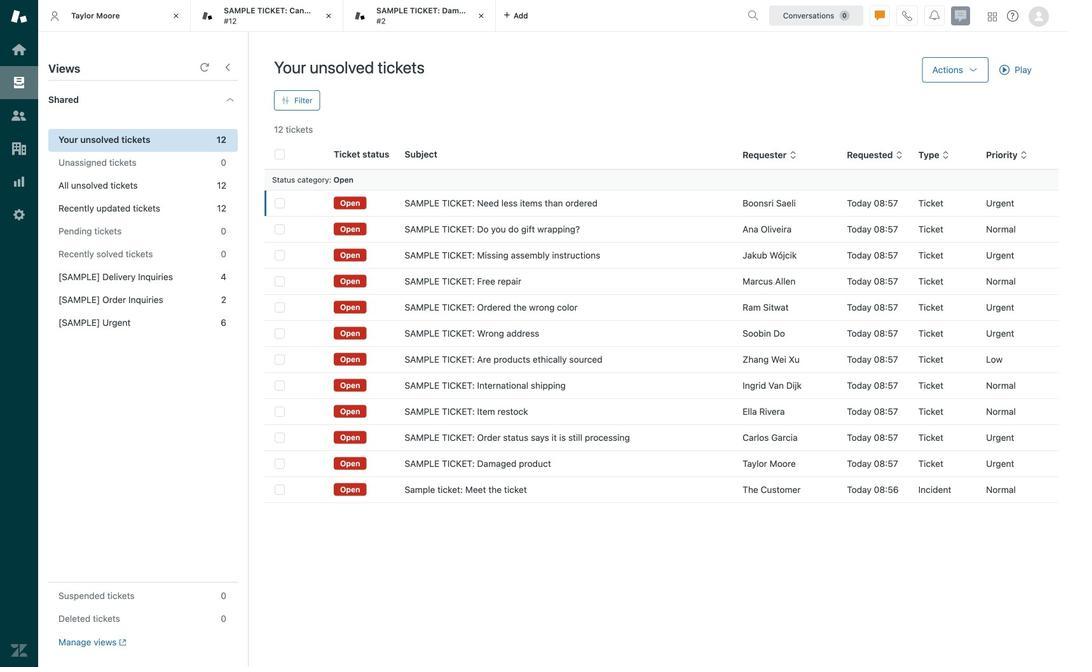 Task type: describe. For each thing, give the bounding box(es) containing it.
get started image
[[11, 41, 27, 58]]

9 row from the top
[[265, 399, 1059, 425]]

12 row from the top
[[265, 477, 1059, 503]]

10 row from the top
[[265, 425, 1059, 451]]

reporting image
[[11, 174, 27, 190]]

8 row from the top
[[265, 373, 1059, 399]]

hide panel views image
[[223, 62, 233, 72]]

zendesk chat image
[[951, 6, 970, 25]]

2 close image from the left
[[322, 10, 335, 22]]

organizations image
[[11, 141, 27, 157]]

tabs tab list
[[38, 0, 743, 32]]

refresh views pane image
[[200, 62, 210, 72]]

close image
[[475, 10, 488, 22]]

6 row from the top
[[265, 321, 1059, 347]]

main element
[[0, 0, 38, 668]]

3 row from the top
[[265, 243, 1059, 269]]

zendesk image
[[11, 643, 27, 659]]

get help image
[[1007, 10, 1019, 22]]

button displays agent's chat status as away. image
[[875, 10, 885, 21]]



Task type: locate. For each thing, give the bounding box(es) containing it.
1 tab from the left
[[38, 0, 191, 32]]

7 row from the top
[[265, 347, 1059, 373]]

5 row from the top
[[265, 295, 1059, 321]]

zendesk products image
[[988, 12, 997, 21]]

row
[[265, 190, 1059, 216], [265, 216, 1059, 243], [265, 243, 1059, 269], [265, 269, 1059, 295], [265, 295, 1059, 321], [265, 321, 1059, 347], [265, 347, 1059, 373], [265, 373, 1059, 399], [265, 399, 1059, 425], [265, 425, 1059, 451], [265, 451, 1059, 477], [265, 477, 1059, 503]]

views image
[[11, 74, 27, 91]]

tab
[[38, 0, 191, 32], [191, 0, 343, 32], [343, 0, 496, 32]]

zendesk support image
[[11, 8, 27, 25]]

notifications image
[[930, 10, 940, 21]]

3 tab from the left
[[343, 0, 496, 32]]

opens in a new tab image
[[117, 639, 126, 647]]

2 tab from the left
[[191, 0, 343, 32]]

1 close image from the left
[[170, 10, 182, 22]]

heading
[[38, 81, 248, 119]]

11 row from the top
[[265, 451, 1059, 477]]

2 row from the top
[[265, 216, 1059, 243]]

4 row from the top
[[265, 269, 1059, 295]]

1 horizontal spatial close image
[[322, 10, 335, 22]]

customers image
[[11, 107, 27, 124]]

1 row from the top
[[265, 190, 1059, 216]]

close image
[[170, 10, 182, 22], [322, 10, 335, 22]]

admin image
[[11, 207, 27, 223]]

0 horizontal spatial close image
[[170, 10, 182, 22]]



Task type: vqa. For each thing, say whether or not it's contained in the screenshot.
region
no



